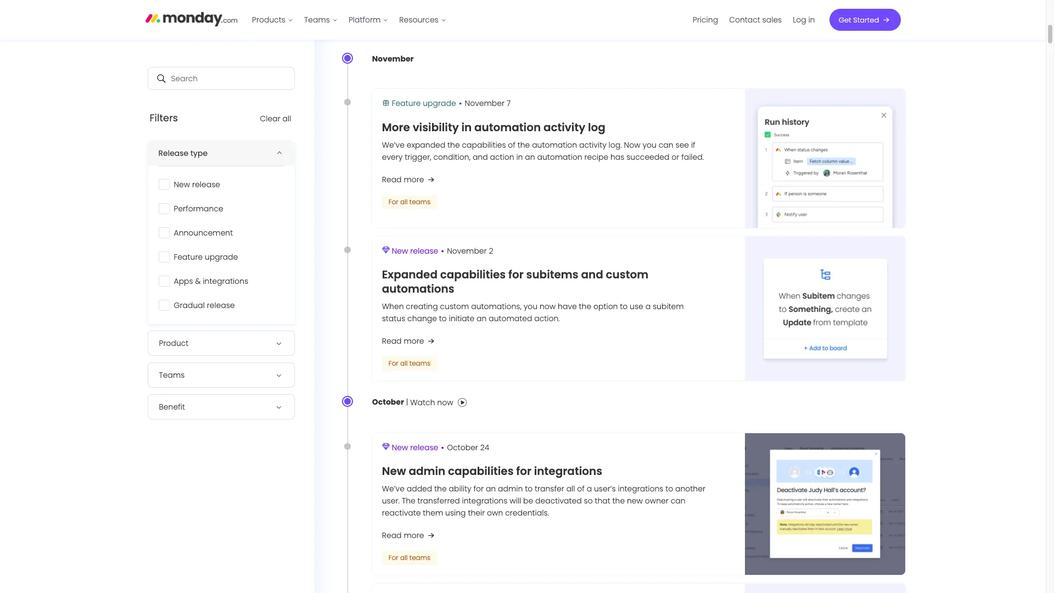 Task type: describe. For each thing, give the bounding box(es) containing it.
new for for
[[382, 464, 406, 479]]

new release
[[174, 179, 220, 190]]

that
[[595, 496, 611, 507]]

deactivated
[[536, 496, 582, 507]]

succeeded
[[627, 151, 670, 162]]

main element
[[247, 0, 901, 40]]

log in
[[793, 14, 815, 25]]

all right clear
[[283, 113, 291, 124]]

all
[[342, 8, 357, 26]]

november for visibility
[[465, 98, 505, 109]]

failed.
[[682, 151, 704, 162]]

new release • november 2
[[392, 245, 493, 257]]

benefit button
[[147, 394, 295, 420]]

will
[[510, 496, 521, 507]]

filters
[[150, 111, 178, 125]]

user.
[[382, 496, 400, 507]]

action level automation activity log image
[[745, 89, 905, 228]]

apps & integrations option
[[152, 271, 290, 291]]

all inside new admin capabilities for integrations we've added the ability for an admin to transfer all of a user's integrations to another user. the transferred integrations will be deactivated so that the new owner can reactivate them using their own credentials.
[[567, 483, 575, 494]]

pricing link
[[688, 11, 724, 29]]

recipe
[[585, 151, 609, 162]]

0 vertical spatial in
[[809, 14, 815, 25]]

expanded
[[382, 267, 438, 282]]

all for new
[[400, 553, 408, 563]]

release for new release • october 24
[[410, 442, 438, 453]]

teams button
[[147, 363, 295, 388]]

feature for feature upgrade • november 7
[[392, 98, 421, 109]]

release type button
[[147, 141, 295, 166]]

all updates & releases
[[342, 8, 490, 26]]

release
[[158, 148, 189, 159]]

creating
[[406, 301, 438, 312]]

get started
[[839, 15, 879, 25]]

updates
[[361, 8, 416, 26]]

resources link
[[394, 11, 452, 29]]

platform
[[349, 14, 381, 25]]

read more for automations
[[382, 336, 424, 347]]

capabilities inside more visibility in automation activity log we've expanded the capabilities of the automation activity log. now you can see if every trigger, condition, and action in an automation recipe has succeeded or failed.
[[462, 139, 506, 150]]

and inside more visibility in automation activity log we've expanded the capabilities of the automation activity log. now you can see if every trigger, condition, and action in an automation recipe has succeeded or failed.
[[473, 151, 488, 162]]

1 horizontal spatial admin
[[498, 483, 523, 494]]

has
[[611, 151, 625, 162]]

now inside expanded capabilities for subitems and custom automations when creating custom automations, you now have the option to use a subitem status change to initiate an automated action.
[[540, 301, 556, 312]]

performance
[[174, 203, 223, 214]]

gradual release
[[174, 300, 235, 311]]

reactivate
[[382, 508, 421, 519]]

expanded
[[407, 139, 446, 150]]

automations,
[[471, 301, 522, 312]]

benefit
[[159, 402, 185, 413]]

release type
[[158, 148, 208, 159]]

0 horizontal spatial in
[[462, 120, 472, 135]]

trigger,
[[405, 151, 432, 162]]

more
[[382, 120, 410, 135]]

the
[[402, 496, 416, 507]]

apps & integrations
[[174, 276, 248, 287]]

contact
[[729, 14, 761, 25]]

release for gradual release
[[207, 300, 235, 311]]

new inside option
[[174, 179, 190, 190]]

• for admin
[[441, 441, 444, 454]]

option
[[594, 301, 618, 312]]

Search text field
[[148, 68, 294, 90]]

performance option
[[152, 199, 290, 219]]

feature upgrade • november 7
[[392, 97, 511, 110]]

1 horizontal spatial in
[[517, 151, 523, 162]]

log.
[[609, 139, 622, 150]]

log
[[793, 14, 807, 25]]

user's
[[594, 483, 616, 494]]

ability
[[449, 483, 472, 494]]

1 vertical spatial for
[[516, 464, 532, 479]]

read for added
[[382, 530, 402, 541]]

a inside new admin capabilities for integrations we've added the ability for an admin to transfer all of a user's integrations to another user. the transferred integrations will be deactivated so that the new owner can reactivate them using their own credentials.
[[587, 483, 592, 494]]

read more link for we've
[[382, 173, 437, 186]]

type
[[191, 148, 208, 159]]

clear all
[[260, 113, 291, 124]]

clear
[[260, 113, 281, 124]]

watch now link
[[410, 394, 467, 411]]

product
[[159, 338, 189, 349]]

1 vertical spatial automation
[[532, 139, 577, 150]]

1 vertical spatial custom
[[440, 301, 469, 312]]

using
[[445, 508, 466, 519]]

an inside expanded capabilities for subitems and custom automations when creating custom automations, you now have the option to use a subitem status change to initiate an automated action.
[[477, 313, 487, 324]]

capabilities inside expanded capabilities for subitems and custom automations when creating custom automations, you now have the option to use a subitem status change to initiate an automated action.
[[440, 267, 506, 282]]

action.
[[535, 313, 560, 324]]

teams for added
[[410, 553, 431, 563]]

0 horizontal spatial admin
[[409, 464, 446, 479]]

integrations up their
[[462, 496, 508, 507]]

sales
[[763, 14, 782, 25]]

7
[[507, 98, 511, 109]]

owner
[[645, 496, 669, 507]]

feature release icon image for expanded capabilities for subitems and custom automations
[[382, 246, 390, 254]]

new feature upgrade icon image
[[382, 99, 390, 107]]

transfer
[[535, 483, 565, 494]]

products link
[[247, 11, 299, 29]]

when
[[382, 301, 404, 312]]

new admin capabilities for integrations we've added the ability for an admin to transfer all of a user's integrations to another user. the transferred integrations will be deactivated so that the new owner can reactivate them using their own credentials.
[[382, 464, 706, 519]]

2
[[489, 245, 493, 256]]

an inside more visibility in automation activity log we've expanded the capabilities of the automation activity log. now you can see if every trigger, condition, and action in an automation recipe has succeeded or failed.
[[525, 151, 535, 162]]

see
[[676, 139, 689, 150]]

1 horizontal spatial &
[[419, 8, 429, 26]]

contact sales
[[729, 14, 782, 25]]

watch now
[[410, 397, 453, 408]]

2 vertical spatial automation
[[537, 151, 582, 162]]

condition,
[[434, 151, 471, 162]]

subitem
[[653, 301, 684, 312]]

you inside expanded capabilities for subitems and custom automations when creating custom automations, you now have the option to use a subitem status change to initiate an automated action.
[[524, 301, 538, 312]]

for inside expanded capabilities for subitems and custom automations when creating custom automations, you now have the option to use a subitem status change to initiate an automated action.
[[509, 267, 524, 282]]

apps
[[174, 276, 193, 287]]

the inside expanded capabilities for subitems and custom automations when creating custom automations, you now have the option to use a subitem status change to initiate an automated action.
[[579, 301, 592, 312]]

for all teams for automations
[[389, 359, 431, 368]]

another
[[676, 483, 706, 494]]

you inside more visibility in automation activity log we've expanded the capabilities of the automation activity log. now you can see if every trigger, condition, and action in an automation recipe has succeeded or failed.
[[643, 139, 657, 150]]

to up the owner
[[666, 483, 673, 494]]

watch
[[410, 397, 435, 408]]



Task type: locate. For each thing, give the bounding box(es) containing it.
to up be
[[525, 483, 533, 494]]

0 vertical spatial custom
[[606, 267, 649, 282]]

new for november
[[392, 245, 408, 256]]

1 list from the left
[[247, 0, 452, 40]]

of inside new admin capabilities for integrations we've added the ability for an admin to transfer all of a user's integrations to another user. the transferred integrations will be deactivated so that the new owner can reactivate them using their own credentials.
[[577, 483, 585, 494]]

more for we've
[[404, 174, 424, 185]]

to
[[620, 301, 628, 312], [439, 313, 447, 324], [525, 483, 533, 494], [666, 483, 673, 494]]

for
[[509, 267, 524, 282], [516, 464, 532, 479], [474, 483, 484, 494]]

read more link for automations
[[382, 334, 437, 348]]

capabilities inside new admin capabilities for integrations we've added the ability for an admin to transfer all of a user's integrations to another user. the transferred integrations will be deactivated so that the new owner can reactivate them using their own credentials.
[[448, 464, 514, 479]]

1 vertical spatial capabilities
[[440, 267, 506, 282]]

activity up recipe
[[579, 139, 607, 150]]

clear all button
[[260, 113, 291, 124]]

1 vertical spatial teams
[[159, 370, 185, 381]]

1 vertical spatial an
[[477, 313, 487, 324]]

0 vertical spatial we've
[[382, 139, 405, 150]]

release inside new release • october 24
[[410, 442, 438, 453]]

2 vertical spatial for
[[389, 553, 399, 563]]

0 vertical spatial activity
[[544, 120, 586, 135]]

release
[[192, 179, 220, 190], [410, 245, 438, 256], [207, 300, 235, 311], [410, 442, 438, 453]]

for all teams down reactivate
[[389, 553, 431, 563]]

have
[[558, 301, 577, 312]]

feature inside option
[[174, 252, 203, 263]]

1 horizontal spatial of
[[577, 483, 585, 494]]

upgrade
[[423, 98, 456, 109], [205, 252, 238, 263]]

release up added
[[410, 442, 438, 453]]

you up succeeded
[[643, 139, 657, 150]]

0 vertical spatial read
[[382, 174, 402, 185]]

we've
[[382, 139, 405, 150], [382, 483, 405, 494]]

0 vertical spatial can
[[659, 139, 674, 150]]

more for automations
[[404, 336, 424, 347]]

2 vertical spatial read more
[[382, 530, 424, 541]]

november inside new release • november 2
[[447, 245, 487, 256]]

read more link down 'change'
[[382, 334, 437, 348]]

1 vertical spatial •
[[441, 245, 444, 257]]

2 read from the top
[[382, 336, 402, 347]]

1 vertical spatial upgrade
[[205, 252, 238, 263]]

new release • october 24
[[392, 441, 490, 454]]

in
[[809, 14, 815, 25], [462, 120, 472, 135], [517, 151, 523, 162]]

read more link down trigger,
[[382, 173, 437, 186]]

teams down trigger,
[[410, 197, 431, 206]]

0 vertical spatial capabilities
[[462, 139, 506, 150]]

for all teams for we've
[[389, 197, 431, 206]]

for down reactivate
[[389, 553, 399, 563]]

of inside more visibility in automation activity log we've expanded the capabilities of the automation activity log. now you can see if every trigger, condition, and action in an automation recipe has succeeded or failed.
[[508, 139, 516, 150]]

integrations up 'new'
[[618, 483, 664, 494]]

more for added
[[404, 530, 424, 541]]

24
[[480, 442, 490, 453]]

and inside expanded capabilities for subitems and custom automations when creating custom automations, you now have the option to use a subitem status change to initiate an automated action.
[[581, 267, 604, 282]]

for all teams down trigger,
[[389, 197, 431, 206]]

1 for all teams from the top
[[389, 197, 431, 206]]

all for expanded
[[400, 359, 408, 368]]

1 for from the top
[[389, 197, 399, 206]]

or
[[672, 151, 680, 162]]

for all teams
[[389, 197, 431, 206], [389, 359, 431, 368], [389, 553, 431, 563]]

for all teams up | in the left bottom of the page
[[389, 359, 431, 368]]

teams down the them
[[410, 553, 431, 563]]

feature up apps
[[174, 252, 203, 263]]

subitems
[[526, 267, 579, 282]]

workforms welcome page image
[[745, 584, 905, 593]]

teams for we've
[[410, 197, 431, 206]]

release down "apps & integrations" option
[[207, 300, 235, 311]]

1 feature release icon image from the top
[[382, 246, 390, 254]]

status
[[382, 313, 405, 324]]

list containing pricing
[[688, 0, 821, 40]]

• up visibility
[[459, 97, 462, 110]]

3 more from the top
[[404, 530, 424, 541]]

teams inside popup button
[[159, 370, 185, 381]]

get started button
[[830, 9, 901, 31]]

november left 7
[[465, 98, 505, 109]]

0 vertical spatial november
[[372, 53, 414, 64]]

now right watch
[[437, 397, 453, 408]]

read more link down reactivate
[[382, 529, 437, 542]]

0 horizontal spatial of
[[508, 139, 516, 150]]

1 vertical spatial read more link
[[382, 334, 437, 348]]

2 horizontal spatial in
[[809, 14, 815, 25]]

november inside feature upgrade • november 7
[[465, 98, 505, 109]]

feature release icon image
[[382, 246, 390, 254], [382, 443, 390, 450]]

for for added
[[389, 553, 399, 563]]

release inside gradual release option
[[207, 300, 235, 311]]

new up expanded
[[392, 245, 408, 256]]

new inside new admin capabilities for integrations we've added the ability for an admin to transfer all of a user's integrations to another user. the transferred integrations will be deactivated so that the new owner can reactivate them using their own credentials.
[[382, 464, 406, 479]]

to left initiate in the bottom of the page
[[439, 313, 447, 324]]

october left watch
[[372, 396, 404, 407]]

0 vertical spatial &
[[419, 8, 429, 26]]

for down every
[[389, 197, 399, 206]]

teams link
[[299, 11, 343, 29]]

• up automations
[[441, 245, 444, 257]]

for right ability
[[474, 483, 484, 494]]

you up "action."
[[524, 301, 538, 312]]

an
[[525, 151, 535, 162], [477, 313, 487, 324], [486, 483, 496, 494]]

& right updates
[[419, 8, 429, 26]]

feature
[[392, 98, 421, 109], [174, 252, 203, 263]]

get
[[839, 15, 852, 25]]

of
[[508, 139, 516, 150], [577, 483, 585, 494]]

added
[[407, 483, 432, 494]]

for for automations
[[389, 359, 399, 368]]

2 list from the left
[[688, 0, 821, 40]]

teams for automations
[[410, 359, 431, 368]]

can
[[659, 139, 674, 150], [671, 496, 686, 507]]

now
[[540, 301, 556, 312], [437, 397, 453, 408]]

capabilities
[[462, 139, 506, 150], [440, 267, 506, 282], [448, 464, 514, 479]]

0 vertical spatial teams
[[304, 14, 330, 25]]

teams left all
[[304, 14, 330, 25]]

0 vertical spatial read more
[[382, 174, 424, 185]]

&
[[419, 8, 429, 26], [195, 276, 201, 287]]

teams for teams link
[[304, 14, 330, 25]]

read for we've
[[382, 174, 402, 185]]

custom up "use"
[[606, 267, 649, 282]]

2 vertical spatial •
[[441, 441, 444, 454]]

0 vertical spatial upgrade
[[423, 98, 456, 109]]

1 horizontal spatial october
[[447, 442, 478, 453]]

watch now button
[[410, 394, 467, 411]]

for down status
[[389, 359, 399, 368]]

release for new release • november 2
[[410, 245, 438, 256]]

an right action
[[525, 151, 535, 162]]

log in link
[[788, 11, 821, 29]]

gradual release option
[[152, 296, 290, 315]]

1 vertical spatial more
[[404, 336, 424, 347]]

every
[[382, 151, 403, 162]]

read more link for added
[[382, 529, 437, 542]]

custom up initiate in the bottom of the page
[[440, 301, 469, 312]]

more down trigger,
[[404, 174, 424, 185]]

november down updates
[[372, 53, 414, 64]]

activity
[[544, 120, 586, 135], [579, 139, 607, 150]]

1 vertical spatial can
[[671, 496, 686, 507]]

1 horizontal spatial and
[[581, 267, 604, 282]]

we've up user.
[[382, 483, 405, 494]]

2 more from the top
[[404, 336, 424, 347]]

2 vertical spatial november
[[447, 245, 487, 256]]

integrations down feature upgrade option
[[203, 276, 248, 287]]

feature release icon image up expanded
[[382, 246, 390, 254]]

3 for from the top
[[389, 553, 399, 563]]

0 vertical spatial read more link
[[382, 173, 437, 186]]

all for more
[[400, 197, 408, 206]]

log
[[588, 120, 606, 135]]

new up user.
[[382, 464, 406, 479]]

now up "action."
[[540, 301, 556, 312]]

0 vertical spatial feature release icon image
[[382, 246, 390, 254]]

2 vertical spatial teams
[[410, 553, 431, 563]]

own
[[487, 508, 503, 519]]

new for october
[[392, 442, 408, 453]]

2 vertical spatial an
[[486, 483, 496, 494]]

0 horizontal spatial and
[[473, 151, 488, 162]]

2 vertical spatial for
[[474, 483, 484, 494]]

feature release icon image for new admin capabilities for integrations
[[382, 443, 390, 450]]

0 vertical spatial for
[[509, 267, 524, 282]]

gradual
[[174, 300, 205, 311]]

october inside new release • october 24
[[447, 442, 478, 453]]

new up added
[[392, 442, 408, 453]]

integrations inside option
[[203, 276, 248, 287]]

more
[[404, 174, 424, 185], [404, 336, 424, 347], [404, 530, 424, 541]]

1 horizontal spatial custom
[[606, 267, 649, 282]]

list containing products
[[247, 0, 452, 40]]

• for capabilities
[[441, 245, 444, 257]]

a up the so
[[587, 483, 592, 494]]

1 read from the top
[[382, 174, 402, 185]]

1 vertical spatial november
[[465, 98, 505, 109]]

november left the '2'
[[447, 245, 487, 256]]

read more link
[[382, 173, 437, 186], [382, 334, 437, 348], [382, 529, 437, 542]]

activity left log
[[544, 120, 586, 135]]

2 for all teams from the top
[[389, 359, 431, 368]]

can down "another"
[[671, 496, 686, 507]]

3 for all teams from the top
[[389, 553, 431, 563]]

upgrade down announcement option
[[205, 252, 238, 263]]

0 vertical spatial for all teams
[[389, 197, 431, 206]]

new
[[174, 179, 190, 190], [392, 245, 408, 256], [392, 442, 408, 453], [382, 464, 406, 479]]

read more down status
[[382, 336, 424, 347]]

1 more from the top
[[404, 174, 424, 185]]

we've inside more visibility in automation activity log we've expanded the capabilities of the automation activity log. now you can see if every trigger, condition, and action in an automation recipe has succeeded or failed.
[[382, 139, 405, 150]]

expanded capabilities for subitems and custom automations when creating custom automations, you now have the option to use a subitem status change to initiate an automated action.
[[382, 267, 684, 324]]

2 vertical spatial more
[[404, 530, 424, 541]]

2 read more link from the top
[[382, 334, 437, 348]]

|
[[404, 396, 410, 407]]

3 teams from the top
[[410, 553, 431, 563]]

all down every
[[400, 197, 408, 206]]

to left "use"
[[620, 301, 628, 312]]

all up deactivated at the bottom of the page
[[567, 483, 575, 494]]

november for capabilities
[[447, 245, 487, 256]]

release up performance
[[192, 179, 220, 190]]

teams
[[304, 14, 330, 25], [159, 370, 185, 381]]

upgrade for feature upgrade
[[205, 252, 238, 263]]

feature release icon image up user.
[[382, 443, 390, 450]]

announcement
[[174, 227, 233, 238]]

0 horizontal spatial october
[[372, 396, 404, 407]]

0 horizontal spatial &
[[195, 276, 201, 287]]

1 vertical spatial october
[[447, 442, 478, 453]]

1 horizontal spatial you
[[643, 139, 657, 150]]

1 vertical spatial admin
[[498, 483, 523, 494]]

new inside new release • november 2
[[392, 245, 408, 256]]

whats new when subitem status change  automation trigger image
[[745, 237, 905, 381]]

0 horizontal spatial upgrade
[[205, 252, 238, 263]]

an up own
[[486, 483, 496, 494]]

1 vertical spatial and
[[581, 267, 604, 282]]

more visibility in automation activity log we've expanded the capabilities of the automation activity log. now you can see if every trigger, condition, and action in an automation recipe has succeeded or failed.
[[382, 120, 704, 162]]

1 horizontal spatial list
[[688, 0, 821, 40]]

2 vertical spatial read
[[382, 530, 402, 541]]

announcement option
[[152, 223, 290, 243]]

0 vertical spatial now
[[540, 301, 556, 312]]

0 horizontal spatial teams
[[159, 370, 185, 381]]

2 feature release icon image from the top
[[382, 443, 390, 450]]

read more for we've
[[382, 174, 424, 185]]

release up expanded
[[410, 245, 438, 256]]

0 horizontal spatial list
[[247, 0, 452, 40]]

read for automations
[[382, 336, 402, 347]]

0 vertical spatial automation
[[475, 120, 541, 135]]

0 vertical spatial you
[[643, 139, 657, 150]]

for left subitems on the top of the page
[[509, 267, 524, 282]]

1 vertical spatial we've
[[382, 483, 405, 494]]

you
[[643, 139, 657, 150], [524, 301, 538, 312]]

• for visibility
[[459, 97, 462, 110]]

admin up will
[[498, 483, 523, 494]]

read more down every
[[382, 174, 424, 185]]

1 vertical spatial feature release icon image
[[382, 443, 390, 450]]

read more down reactivate
[[382, 530, 424, 541]]

0 vertical spatial october
[[372, 396, 404, 407]]

in right action
[[517, 151, 523, 162]]

more down 'change'
[[404, 336, 424, 347]]

integrations up transfer
[[534, 464, 603, 479]]

an down automations,
[[477, 313, 487, 324]]

release inside new release • november 2
[[410, 245, 438, 256]]

feature right new feature upgrade icon
[[392, 98, 421, 109]]

feature upgrade
[[174, 252, 238, 263]]

1 vertical spatial &
[[195, 276, 201, 287]]

0 horizontal spatial feature
[[174, 252, 203, 263]]

2 for from the top
[[389, 359, 399, 368]]

initiate
[[449, 313, 475, 324]]

so
[[584, 496, 593, 507]]

& right apps
[[195, 276, 201, 287]]

& inside option
[[195, 276, 201, 287]]

their
[[468, 508, 485, 519]]

upgrade inside option
[[205, 252, 238, 263]]

0 horizontal spatial now
[[437, 397, 453, 408]]

feature upgrade option
[[152, 247, 290, 267]]

1 vertical spatial for all teams
[[389, 359, 431, 368]]

for for we've
[[389, 197, 399, 206]]

transfer integrations before disabling a user image
[[745, 433, 905, 575]]

1 horizontal spatial teams
[[304, 14, 330, 25]]

for all teams for added
[[389, 553, 431, 563]]

1 horizontal spatial upgrade
[[423, 98, 456, 109]]

all down reactivate
[[400, 553, 408, 563]]

2 teams from the top
[[410, 359, 431, 368]]

1 vertical spatial feature
[[174, 252, 203, 263]]

resources
[[399, 14, 439, 25]]

we've up every
[[382, 139, 405, 150]]

we've inside new admin capabilities for integrations we've added the ability for an admin to transfer all of a user's integrations to another user. the transferred integrations will be deactivated so that the new owner can reactivate them using their own credentials.
[[382, 483, 405, 494]]

action
[[490, 151, 514, 162]]

1 vertical spatial a
[[587, 483, 592, 494]]

1 horizontal spatial now
[[540, 301, 556, 312]]

can inside new admin capabilities for integrations we've added the ability for an admin to transfer all of a user's integrations to another user. the transferred integrations will be deactivated so that the new owner can reactivate them using their own credentials.
[[671, 496, 686, 507]]

1 read more link from the top
[[382, 173, 437, 186]]

upgrade inside feature upgrade • november 7
[[423, 98, 456, 109]]

release inside the new release option
[[192, 179, 220, 190]]

0 vertical spatial for
[[389, 197, 399, 206]]

now inside watch now link
[[437, 397, 453, 408]]

2 read more from the top
[[382, 336, 424, 347]]

a inside expanded capabilities for subitems and custom automations when creating custom automations, you now have the option to use a subitem status change to initiate an automated action.
[[646, 301, 651, 312]]

products
[[252, 14, 286, 25]]

0 horizontal spatial you
[[524, 301, 538, 312]]

1 vertical spatial you
[[524, 301, 538, 312]]

0 horizontal spatial custom
[[440, 301, 469, 312]]

0 vertical spatial an
[[525, 151, 535, 162]]

feature for feature upgrade
[[174, 252, 203, 263]]

new release option
[[152, 175, 290, 194]]

credentials.
[[505, 508, 549, 519]]

in right log
[[809, 14, 815, 25]]

0 vertical spatial admin
[[409, 464, 446, 479]]

new inside new release • october 24
[[392, 442, 408, 453]]

release for new release
[[192, 179, 220, 190]]

feature inside feature upgrade • november 7
[[392, 98, 421, 109]]

automations
[[382, 281, 455, 297]]

transferred
[[418, 496, 460, 507]]

a
[[646, 301, 651, 312], [587, 483, 592, 494]]

teams inside list
[[304, 14, 330, 25]]

capabilities down 24
[[448, 464, 514, 479]]

change
[[408, 313, 437, 324]]

capabilities up action
[[462, 139, 506, 150]]

3 read more link from the top
[[382, 529, 437, 542]]

1 horizontal spatial a
[[646, 301, 651, 312]]

and left action
[[473, 151, 488, 162]]

in down feature upgrade • november 7
[[462, 120, 472, 135]]

1 vertical spatial read
[[382, 336, 402, 347]]

now
[[624, 139, 641, 150]]

1 read more from the top
[[382, 174, 424, 185]]

teams for teams popup button on the left
[[159, 370, 185, 381]]

of up action
[[508, 139, 516, 150]]

3 read from the top
[[382, 530, 402, 541]]

product button
[[147, 331, 295, 356]]

for up be
[[516, 464, 532, 479]]

pricing
[[693, 14, 718, 25]]

0 vertical spatial a
[[646, 301, 651, 312]]

visibility
[[413, 120, 459, 135]]

all up | in the left bottom of the page
[[400, 359, 408, 368]]

0 vertical spatial feature
[[392, 98, 421, 109]]

1 teams from the top
[[410, 197, 431, 206]]

custom
[[606, 267, 649, 282], [440, 301, 469, 312]]

1 vertical spatial read more
[[382, 336, 424, 347]]

1 vertical spatial activity
[[579, 139, 607, 150]]

0 vertical spatial and
[[473, 151, 488, 162]]

october left 24
[[447, 442, 478, 453]]

0 horizontal spatial a
[[587, 483, 592, 494]]

read down reactivate
[[382, 530, 402, 541]]

of up the so
[[577, 483, 585, 494]]

• left 24
[[441, 441, 444, 454]]

and up the option
[[581, 267, 604, 282]]

1 we've from the top
[[382, 139, 405, 150]]

2 vertical spatial read more link
[[382, 529, 437, 542]]

the
[[448, 139, 460, 150], [518, 139, 530, 150], [579, 301, 592, 312], [434, 483, 447, 494], [613, 496, 625, 507]]

upgrade for feature upgrade • november 7
[[423, 98, 456, 109]]

upgrade up visibility
[[423, 98, 456, 109]]

1 horizontal spatial feature
[[392, 98, 421, 109]]

teams
[[410, 197, 431, 206], [410, 359, 431, 368], [410, 553, 431, 563]]

1 vertical spatial of
[[577, 483, 585, 494]]

started
[[854, 15, 879, 25]]

2 vertical spatial in
[[517, 151, 523, 162]]

teams up watch
[[410, 359, 431, 368]]

3 read more from the top
[[382, 530, 424, 541]]

monday.com logo image
[[145, 7, 238, 30]]

platform link
[[343, 11, 394, 29]]

1 vertical spatial now
[[437, 397, 453, 408]]

an inside new admin capabilities for integrations we've added the ability for an admin to transfer all of a user's integrations to another user. the transferred integrations will be deactivated so that the new owner can reactivate them using their own credentials.
[[486, 483, 496, 494]]

2 vertical spatial capabilities
[[448, 464, 514, 479]]

more down reactivate
[[404, 530, 424, 541]]

1 vertical spatial for
[[389, 359, 399, 368]]

0 vertical spatial of
[[508, 139, 516, 150]]

list
[[247, 0, 452, 40], [688, 0, 821, 40]]

read down status
[[382, 336, 402, 347]]

can inside more visibility in automation activity log we've expanded the capabilities of the automation activity log. now you can see if every trigger, condition, and action in an automation recipe has succeeded or failed.
[[659, 139, 674, 150]]

read down every
[[382, 174, 402, 185]]

new up performance
[[174, 179, 190, 190]]

capabilities down the '2'
[[440, 267, 506, 282]]

0 vertical spatial more
[[404, 174, 424, 185]]

integrations
[[203, 276, 248, 287], [534, 464, 603, 479], [618, 483, 664, 494], [462, 496, 508, 507]]

2 vertical spatial for all teams
[[389, 553, 431, 563]]

0 vertical spatial •
[[459, 97, 462, 110]]

use
[[630, 301, 644, 312]]

teams up benefit
[[159, 370, 185, 381]]

admin up added
[[409, 464, 446, 479]]

read more for added
[[382, 530, 424, 541]]

if
[[691, 139, 696, 150]]

a right "use"
[[646, 301, 651, 312]]

2 we've from the top
[[382, 483, 405, 494]]

can up the or
[[659, 139, 674, 150]]



Task type: vqa. For each thing, say whether or not it's contained in the screenshot.
monday.com logo
yes



